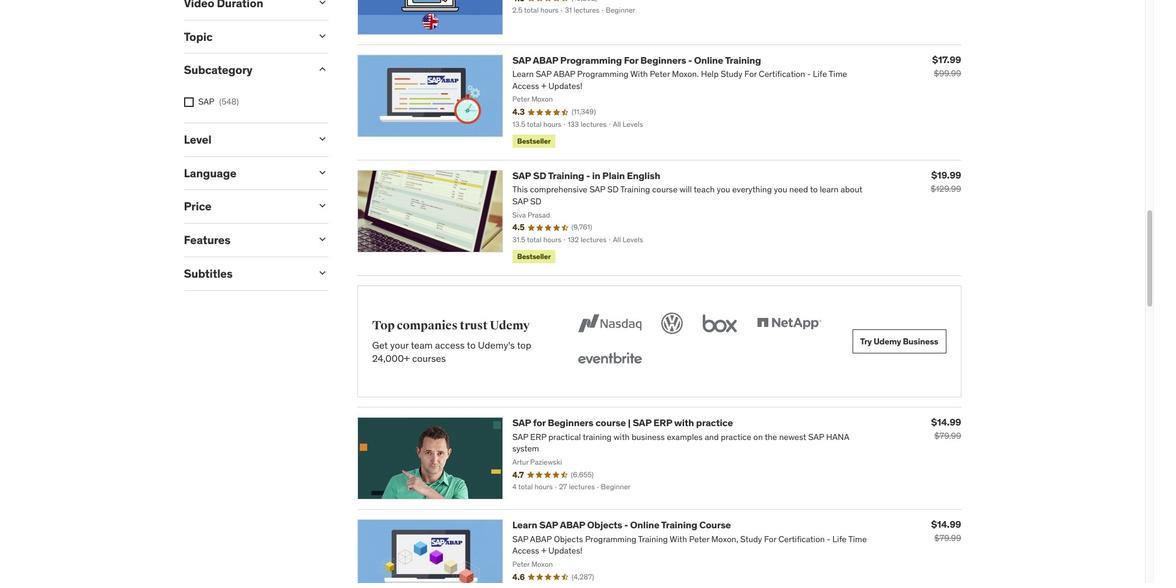 Task type: describe. For each thing, give the bounding box(es) containing it.
course
[[596, 417, 626, 429]]

1 vertical spatial beginners
[[548, 417, 594, 429]]

$79.99 for sap for beginners course | sap erp with practice
[[934, 431, 961, 442]]

sap for sap abap programming for beginners - online training
[[512, 54, 531, 66]]

0 horizontal spatial -
[[586, 170, 590, 182]]

subcategory button
[[184, 63, 307, 77]]

for
[[533, 417, 546, 429]]

programming
[[560, 54, 622, 66]]

features button
[[184, 233, 307, 247]]

price button
[[184, 199, 307, 214]]

trust
[[460, 318, 488, 334]]

$17.99 $99.99
[[932, 54, 961, 79]]

udemy's
[[478, 339, 515, 351]]

$99.99
[[934, 68, 961, 79]]

1 small image from the top
[[316, 0, 328, 8]]

small image for language
[[316, 166, 328, 179]]

get
[[372, 339, 388, 351]]

2 vertical spatial -
[[624, 520, 628, 532]]

objects
[[587, 520, 622, 532]]

price
[[184, 199, 211, 214]]

practice
[[696, 417, 733, 429]]

your
[[390, 339, 409, 351]]

english
[[627, 170, 660, 182]]

netapp image
[[754, 311, 824, 337]]

learn
[[512, 520, 537, 532]]

$129.99
[[931, 184, 961, 195]]

udemy inside top companies trust udemy get your team access to udemy's top 24,000+ courses
[[490, 318, 530, 334]]

access
[[435, 339, 465, 351]]

plain
[[602, 170, 625, 182]]

2 horizontal spatial training
[[725, 54, 761, 66]]

$19.99 $129.99
[[931, 169, 961, 195]]

$19.99
[[931, 169, 961, 181]]

try udemy business
[[860, 336, 939, 347]]

1 vertical spatial udemy
[[874, 336, 901, 347]]

2 small image from the top
[[316, 267, 328, 279]]

sap for sap for beginners course | sap erp with practice
[[512, 417, 531, 429]]

top
[[372, 318, 395, 334]]

sap abap programming for beginners - online training
[[512, 54, 761, 66]]

try
[[860, 336, 872, 347]]

course
[[699, 520, 731, 532]]

with
[[674, 417, 694, 429]]

subtitles
[[184, 267, 233, 281]]

1 horizontal spatial online
[[694, 54, 723, 66]]

1 horizontal spatial training
[[661, 520, 697, 532]]

1 horizontal spatial abap
[[560, 520, 585, 532]]

$79.99 for learn sap abap objects - online training course
[[934, 533, 961, 544]]

level button
[[184, 132, 307, 147]]

$14.99 for learn sap abap objects - online training course
[[931, 519, 961, 531]]

(548)
[[219, 96, 239, 107]]



Task type: vqa. For each thing, say whether or not it's contained in the screenshot.
Topic dropdown button on the top left
yes



Task type: locate. For each thing, give the bounding box(es) containing it.
1 horizontal spatial -
[[624, 520, 628, 532]]

training
[[725, 54, 761, 66], [548, 170, 584, 182], [661, 520, 697, 532]]

sap for sap (548)
[[198, 96, 214, 107]]

abap left objects
[[560, 520, 585, 532]]

$79.99
[[934, 431, 961, 442], [934, 533, 961, 544]]

beginners right for
[[548, 417, 594, 429]]

companies
[[397, 318, 458, 334]]

3 small image from the top
[[316, 133, 328, 145]]

small image for subcategory
[[316, 63, 328, 76]]

0 vertical spatial $79.99
[[934, 431, 961, 442]]

sap sd training - in plain english
[[512, 170, 660, 182]]

learn sap abap objects - online training course
[[512, 520, 731, 532]]

eventbrite image
[[575, 347, 644, 373]]

0 vertical spatial udemy
[[490, 318, 530, 334]]

0 vertical spatial $14.99 $79.99
[[931, 417, 961, 442]]

sap (548)
[[198, 96, 239, 107]]

topic button
[[184, 29, 307, 44]]

1 vertical spatial small image
[[316, 267, 328, 279]]

top
[[517, 339, 531, 351]]

erp
[[654, 417, 672, 429]]

1 small image from the top
[[316, 30, 328, 42]]

courses
[[412, 353, 446, 365]]

abap left the programming at the top of the page
[[533, 54, 558, 66]]

for
[[624, 54, 638, 66]]

sap for beginners course | sap erp with practice
[[512, 417, 733, 429]]

small image
[[316, 30, 328, 42], [316, 63, 328, 76], [316, 133, 328, 145], [316, 166, 328, 179], [316, 200, 328, 212], [316, 234, 328, 246]]

try udemy business link
[[853, 330, 946, 354]]

xsmall image
[[184, 98, 193, 107]]

2 $79.99 from the top
[[934, 533, 961, 544]]

nasdaq image
[[575, 311, 644, 337]]

beginners right the 'for' at the right of page
[[640, 54, 686, 66]]

2 horizontal spatial -
[[688, 54, 692, 66]]

small image for level
[[316, 133, 328, 145]]

abap
[[533, 54, 558, 66], [560, 520, 585, 532]]

1 vertical spatial $14.99
[[931, 519, 961, 531]]

sap for beginners course | sap erp with practice link
[[512, 417, 733, 429]]

level
[[184, 132, 211, 147]]

box image
[[700, 311, 740, 337]]

online
[[694, 54, 723, 66], [630, 520, 659, 532]]

0 vertical spatial small image
[[316, 0, 328, 8]]

to
[[467, 339, 476, 351]]

0 horizontal spatial abap
[[533, 54, 558, 66]]

$14.99 $79.99 for learn sap abap objects - online training course
[[931, 519, 961, 544]]

4 small image from the top
[[316, 166, 328, 179]]

$14.99 $79.99
[[931, 417, 961, 442], [931, 519, 961, 544]]

5 small image from the top
[[316, 200, 328, 212]]

- left in
[[586, 170, 590, 182]]

sap for sap sd training - in plain english
[[512, 170, 531, 182]]

1 vertical spatial training
[[548, 170, 584, 182]]

udemy up udemy's
[[490, 318, 530, 334]]

24,000+
[[372, 353, 410, 365]]

0 horizontal spatial udemy
[[490, 318, 530, 334]]

top companies trust udemy get your team access to udemy's top 24,000+ courses
[[372, 318, 531, 365]]

1 vertical spatial $79.99
[[934, 533, 961, 544]]

0 vertical spatial abap
[[533, 54, 558, 66]]

0 vertical spatial beginners
[[640, 54, 686, 66]]

1 $14.99 $79.99 from the top
[[931, 417, 961, 442]]

0 vertical spatial training
[[725, 54, 761, 66]]

- right objects
[[624, 520, 628, 532]]

2 small image from the top
[[316, 63, 328, 76]]

1 vertical spatial $14.99 $79.99
[[931, 519, 961, 544]]

$17.99
[[932, 54, 961, 66]]

|
[[628, 417, 631, 429]]

$14.99 $79.99 for sap for beginners course | sap erp with practice
[[931, 417, 961, 442]]

0 horizontal spatial beginners
[[548, 417, 594, 429]]

beginners
[[640, 54, 686, 66], [548, 417, 594, 429]]

1 $79.99 from the top
[[934, 431, 961, 442]]

6 small image from the top
[[316, 234, 328, 246]]

$14.99
[[931, 417, 961, 429], [931, 519, 961, 531]]

topic
[[184, 29, 213, 44]]

sd
[[533, 170, 546, 182]]

1 horizontal spatial udemy
[[874, 336, 901, 347]]

udemy right try
[[874, 336, 901, 347]]

2 vertical spatial training
[[661, 520, 697, 532]]

0 vertical spatial $14.99
[[931, 417, 961, 429]]

subcategory
[[184, 63, 252, 77]]

1 horizontal spatial beginners
[[640, 54, 686, 66]]

team
[[411, 339, 433, 351]]

small image for price
[[316, 200, 328, 212]]

udemy
[[490, 318, 530, 334], [874, 336, 901, 347]]

1 vertical spatial online
[[630, 520, 659, 532]]

-
[[688, 54, 692, 66], [586, 170, 590, 182], [624, 520, 628, 532]]

volkswagen image
[[659, 311, 685, 337]]

2 $14.99 $79.99 from the top
[[931, 519, 961, 544]]

small image for features
[[316, 234, 328, 246]]

sap abap programming for beginners - online training link
[[512, 54, 761, 66]]

language
[[184, 166, 236, 180]]

1 $14.99 from the top
[[931, 417, 961, 429]]

small image
[[316, 0, 328, 8], [316, 267, 328, 279]]

0 horizontal spatial online
[[630, 520, 659, 532]]

small image for topic
[[316, 30, 328, 42]]

1 vertical spatial -
[[586, 170, 590, 182]]

features
[[184, 233, 231, 247]]

language button
[[184, 166, 307, 180]]

sap
[[512, 54, 531, 66], [198, 96, 214, 107], [512, 170, 531, 182], [512, 417, 531, 429], [633, 417, 652, 429], [539, 520, 558, 532]]

sap sd training - in plain english link
[[512, 170, 660, 182]]

$14.99 for sap for beginners course | sap erp with practice
[[931, 417, 961, 429]]

0 vertical spatial -
[[688, 54, 692, 66]]

subtitles button
[[184, 267, 307, 281]]

- right the 'for' at the right of page
[[688, 54, 692, 66]]

0 horizontal spatial training
[[548, 170, 584, 182]]

learn sap abap objects - online training course link
[[512, 520, 731, 532]]

2 $14.99 from the top
[[931, 519, 961, 531]]

0 vertical spatial online
[[694, 54, 723, 66]]

business
[[903, 336, 939, 347]]

in
[[592, 170, 600, 182]]

1 vertical spatial abap
[[560, 520, 585, 532]]



